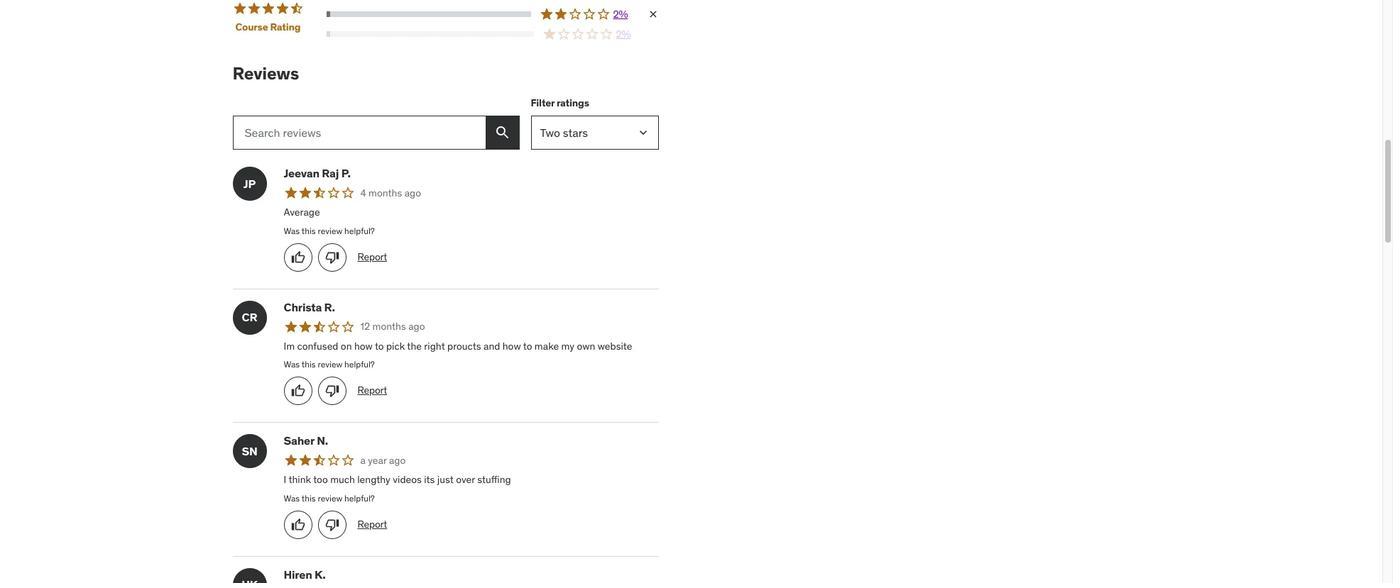 Task type: describe. For each thing, give the bounding box(es) containing it.
p.
[[341, 166, 351, 181]]

i
[[284, 474, 286, 487]]

mark as unhelpful image
[[325, 251, 339, 265]]

rating
[[270, 21, 301, 33]]

submit search image
[[494, 124, 511, 141]]

raj
[[322, 166, 339, 181]]

reviews
[[233, 63, 299, 85]]

2 to from the left
[[523, 340, 532, 353]]

12 months ago
[[360, 320, 425, 333]]

report for christa r.
[[358, 385, 387, 397]]

12
[[360, 320, 370, 333]]

1 how from the left
[[354, 340, 373, 353]]

jeevan raj p.
[[284, 166, 351, 181]]

was this review helpful? for raj
[[284, 226, 375, 236]]

was for christa r.
[[284, 360, 300, 370]]

ago for saher n.
[[389, 454, 406, 467]]

own
[[577, 340, 595, 353]]

mark as unhelpful image for saher n.
[[325, 518, 339, 533]]

review for r.
[[318, 360, 343, 370]]

just
[[437, 474, 454, 487]]

was for jeevan raj p.
[[284, 226, 300, 236]]

videos
[[393, 474, 422, 487]]

this for jeevan
[[302, 226, 316, 236]]

a year ago
[[360, 454, 406, 467]]

mark as unhelpful image for christa r.
[[325, 384, 339, 399]]

helpful? for saher n.
[[345, 494, 375, 504]]

pick
[[386, 340, 405, 353]]

ago for christa r.
[[409, 320, 425, 333]]

jeevan
[[284, 166, 320, 181]]

n.
[[317, 434, 328, 448]]

Search reviews text field
[[233, 116, 486, 150]]

this for saher
[[302, 494, 316, 504]]

average
[[284, 206, 320, 219]]

mark as helpful image for christa
[[291, 384, 305, 399]]

report button for christa r.
[[358, 385, 387, 399]]

year
[[368, 454, 387, 467]]

4
[[360, 186, 366, 199]]

too
[[313, 474, 328, 487]]

xsmall image
[[647, 9, 659, 20]]

ratings
[[557, 96, 589, 109]]

saher
[[284, 434, 315, 448]]

ago for jeevan raj p.
[[405, 186, 421, 199]]

was this review helpful? for r.
[[284, 360, 375, 370]]

sn
[[242, 444, 258, 459]]

im confused on how to pick the right proucts and how to make my own website
[[284, 340, 633, 353]]

much
[[330, 474, 355, 487]]

my
[[562, 340, 575, 353]]

proucts
[[448, 340, 481, 353]]

im
[[284, 340, 295, 353]]

the
[[407, 340, 422, 353]]



Task type: locate. For each thing, give the bounding box(es) containing it.
k.
[[315, 568, 326, 582]]

3 review from the top
[[318, 494, 343, 504]]

this down think
[[302, 494, 316, 504]]

christa
[[284, 300, 322, 314]]

2% button
[[326, 7, 659, 22], [326, 27, 659, 41]]

0 vertical spatial report button
[[358, 251, 387, 265]]

report button down pick on the left of the page
[[358, 385, 387, 399]]

report down lengthy
[[358, 519, 387, 531]]

was for saher n.
[[284, 494, 300, 504]]

was this review helpful? up mark as unhelpful icon
[[284, 226, 375, 236]]

was down average
[[284, 226, 300, 236]]

review down confused
[[318, 360, 343, 370]]

2 was from the top
[[284, 360, 300, 370]]

0 vertical spatial was this review helpful?
[[284, 226, 375, 236]]

course rating
[[236, 21, 301, 33]]

was this review helpful? down confused
[[284, 360, 375, 370]]

how
[[354, 340, 373, 353], [503, 340, 521, 353]]

2 report from the top
[[358, 385, 387, 397]]

report button
[[358, 251, 387, 265], [358, 385, 387, 399], [358, 519, 387, 533]]

filter ratings
[[531, 96, 589, 109]]

1 vertical spatial review
[[318, 360, 343, 370]]

jp
[[244, 177, 256, 191]]

1 vertical spatial 2%
[[616, 27, 631, 40]]

review up mark as unhelpful icon
[[318, 226, 343, 236]]

1 report from the top
[[358, 251, 387, 263]]

2 2% button from the top
[[326, 27, 659, 41]]

helpful? for christa r.
[[345, 360, 375, 370]]

0 vertical spatial report
[[358, 251, 387, 263]]

report for jeevan raj p.
[[358, 251, 387, 263]]

3 report from the top
[[358, 519, 387, 531]]

was
[[284, 226, 300, 236], [284, 360, 300, 370], [284, 494, 300, 504]]

mark as helpful image
[[291, 251, 305, 265], [291, 384, 305, 399]]

confused
[[297, 340, 338, 353]]

1 vertical spatial ago
[[409, 320, 425, 333]]

1 vertical spatial mark as helpful image
[[291, 384, 305, 399]]

review for n.
[[318, 494, 343, 504]]

2 how from the left
[[503, 340, 521, 353]]

helpful? down lengthy
[[345, 494, 375, 504]]

1 review from the top
[[318, 226, 343, 236]]

report down pick on the left of the page
[[358, 385, 387, 397]]

cr
[[242, 310, 257, 325]]

course
[[236, 21, 268, 33]]

a
[[360, 454, 366, 467]]

2%
[[613, 7, 628, 20], [616, 27, 631, 40]]

3 was from the top
[[284, 494, 300, 504]]

2 vertical spatial helpful?
[[345, 494, 375, 504]]

hiren
[[284, 568, 312, 582]]

0 vertical spatial 2%
[[613, 7, 628, 20]]

was down im
[[284, 360, 300, 370]]

months up pick on the left of the page
[[373, 320, 406, 333]]

0 vertical spatial 2% button
[[326, 7, 659, 22]]

0 vertical spatial this
[[302, 226, 316, 236]]

helpful?
[[345, 226, 375, 236], [345, 360, 375, 370], [345, 494, 375, 504]]

stuffing
[[478, 474, 511, 487]]

2 mark as helpful image from the top
[[291, 384, 305, 399]]

report button for jeevan raj p.
[[358, 251, 387, 265]]

this down confused
[[302, 360, 316, 370]]

1 this from the top
[[302, 226, 316, 236]]

1 vertical spatial mark as unhelpful image
[[325, 518, 339, 533]]

months
[[369, 186, 402, 199], [373, 320, 406, 333]]

make
[[535, 340, 559, 353]]

mark as helpful image left mark as unhelpful icon
[[291, 251, 305, 265]]

over
[[456, 474, 475, 487]]

mark as unhelpful image
[[325, 384, 339, 399], [325, 518, 339, 533]]

ago right 4
[[405, 186, 421, 199]]

christa r.
[[284, 300, 335, 314]]

report right mark as unhelpful icon
[[358, 251, 387, 263]]

2 review from the top
[[318, 360, 343, 370]]

1 vertical spatial helpful?
[[345, 360, 375, 370]]

1 mark as unhelpful image from the top
[[325, 384, 339, 399]]

ago up the
[[409, 320, 425, 333]]

how right on on the bottom left of page
[[354, 340, 373, 353]]

0 vertical spatial was
[[284, 226, 300, 236]]

review
[[318, 226, 343, 236], [318, 360, 343, 370], [318, 494, 343, 504]]

1 vertical spatial months
[[373, 320, 406, 333]]

months right 4
[[369, 186, 402, 199]]

2 vertical spatial review
[[318, 494, 343, 504]]

helpful? down 4
[[345, 226, 375, 236]]

review down too
[[318, 494, 343, 504]]

was down i
[[284, 494, 300, 504]]

how right and
[[503, 340, 521, 353]]

mark as unhelpful image down confused
[[325, 384, 339, 399]]

mark as helpful image
[[291, 518, 305, 533]]

2 was this review helpful? from the top
[[284, 360, 375, 370]]

report button right mark as unhelpful icon
[[358, 251, 387, 265]]

0 vertical spatial mark as unhelpful image
[[325, 384, 339, 399]]

2 mark as unhelpful image from the top
[[325, 518, 339, 533]]

report button down lengthy
[[358, 519, 387, 533]]

3 report button from the top
[[358, 519, 387, 533]]

review for raj
[[318, 226, 343, 236]]

filter
[[531, 96, 555, 109]]

its
[[424, 474, 435, 487]]

0 vertical spatial ago
[[405, 186, 421, 199]]

report
[[358, 251, 387, 263], [358, 385, 387, 397], [358, 519, 387, 531]]

think
[[289, 474, 311, 487]]

was this review helpful? down too
[[284, 494, 375, 504]]

lengthy
[[357, 474, 391, 487]]

report button for saher n.
[[358, 519, 387, 533]]

1 report button from the top
[[358, 251, 387, 265]]

2 vertical spatial report button
[[358, 519, 387, 533]]

2 report button from the top
[[358, 385, 387, 399]]

helpful? down on on the bottom left of page
[[345, 360, 375, 370]]

to left pick on the left of the page
[[375, 340, 384, 353]]

mark as unhelpful image right mark as helpful image
[[325, 518, 339, 533]]

4 months ago
[[360, 186, 421, 199]]

2 vertical spatial report
[[358, 519, 387, 531]]

1 was from the top
[[284, 226, 300, 236]]

1 vertical spatial report
[[358, 385, 387, 397]]

was this review helpful? for n.
[[284, 494, 375, 504]]

1 mark as helpful image from the top
[[291, 251, 305, 265]]

saher n.
[[284, 434, 328, 448]]

1 helpful? from the top
[[345, 226, 375, 236]]

mark as helpful image for jeevan
[[291, 251, 305, 265]]

2 this from the top
[[302, 360, 316, 370]]

report for saher n.
[[358, 519, 387, 531]]

ago
[[405, 186, 421, 199], [409, 320, 425, 333], [389, 454, 406, 467]]

0 vertical spatial helpful?
[[345, 226, 375, 236]]

0 horizontal spatial to
[[375, 340, 384, 353]]

months for christa r.
[[373, 320, 406, 333]]

2 vertical spatial was
[[284, 494, 300, 504]]

2 vertical spatial was this review helpful?
[[284, 494, 375, 504]]

was this review helpful?
[[284, 226, 375, 236], [284, 360, 375, 370], [284, 494, 375, 504]]

website
[[598, 340, 633, 353]]

to
[[375, 340, 384, 353], [523, 340, 532, 353]]

this
[[302, 226, 316, 236], [302, 360, 316, 370], [302, 494, 316, 504]]

hiren k.
[[284, 568, 326, 582]]

3 helpful? from the top
[[345, 494, 375, 504]]

1 vertical spatial this
[[302, 360, 316, 370]]

i think too much lengthy videos its just over stuffing
[[284, 474, 511, 487]]

helpful? for jeevan raj p.
[[345, 226, 375, 236]]

1 horizontal spatial to
[[523, 340, 532, 353]]

3 was this review helpful? from the top
[[284, 494, 375, 504]]

ago up the i think too much lengthy videos its just over stuffing
[[389, 454, 406, 467]]

2 vertical spatial this
[[302, 494, 316, 504]]

right
[[424, 340, 445, 353]]

0 horizontal spatial how
[[354, 340, 373, 353]]

1 to from the left
[[375, 340, 384, 353]]

mark as helpful image down im
[[291, 384, 305, 399]]

this for christa
[[302, 360, 316, 370]]

0 vertical spatial months
[[369, 186, 402, 199]]

1 was this review helpful? from the top
[[284, 226, 375, 236]]

and
[[484, 340, 500, 353]]

this down average
[[302, 226, 316, 236]]

2 helpful? from the top
[[345, 360, 375, 370]]

1 vertical spatial was
[[284, 360, 300, 370]]

1 vertical spatial report button
[[358, 385, 387, 399]]

2 vertical spatial ago
[[389, 454, 406, 467]]

on
[[341, 340, 352, 353]]

1 vertical spatial 2% button
[[326, 27, 659, 41]]

1 horizontal spatial how
[[503, 340, 521, 353]]

r.
[[324, 300, 335, 314]]

to left "make"
[[523, 340, 532, 353]]

0 vertical spatial review
[[318, 226, 343, 236]]

1 vertical spatial was this review helpful?
[[284, 360, 375, 370]]

months for jeevan raj p.
[[369, 186, 402, 199]]

1 2% button from the top
[[326, 7, 659, 22]]

3 this from the top
[[302, 494, 316, 504]]

0 vertical spatial mark as helpful image
[[291, 251, 305, 265]]



Task type: vqa. For each thing, say whether or not it's contained in the screenshot.
the this in the Buy this course button
no



